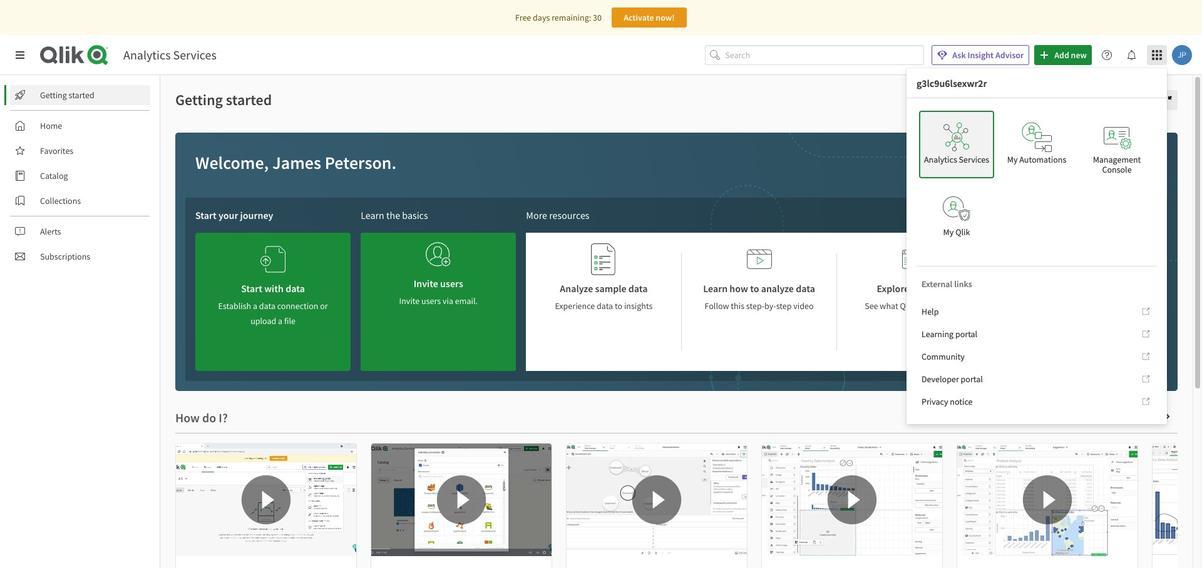 Task type: vqa. For each thing, say whether or not it's contained in the screenshot.
top how
yes



Task type: describe. For each thing, give the bounding box(es) containing it.
notice
[[951, 397, 973, 408]]

0 vertical spatial users
[[440, 278, 463, 290]]

qlik inside the explore the demo see what qlik sense can do
[[900, 301, 915, 312]]

developer
[[922, 374, 960, 385]]

welcome,
[[195, 152, 269, 174]]

the for learn
[[387, 209, 400, 222]]

this
[[731, 301, 745, 312]]

1 horizontal spatial data
[[629, 283, 648, 295]]

management console
[[1094, 154, 1142, 175]]

sample
[[595, 283, 627, 295]]

more resources
[[526, 209, 590, 222]]

welcome, james peterson. main content
[[160, 75, 1203, 569]]

free days remaining: 30
[[516, 12, 602, 23]]

video
[[794, 301, 814, 312]]

resources
[[549, 209, 590, 222]]

can
[[940, 301, 953, 312]]

experience
[[555, 301, 595, 312]]

remaining:
[[552, 12, 591, 23]]

developer portal link
[[917, 370, 1158, 390]]

help
[[922, 306, 939, 318]]

activate now! link
[[612, 8, 687, 28]]

privacy notice link
[[917, 392, 1158, 412]]

learning portal link
[[917, 324, 1158, 345]]

start your journey
[[195, 209, 273, 222]]

insights
[[624, 301, 653, 312]]

insight
[[968, 49, 994, 61]]

learn for learn about apps and how to create one
[[1013, 251, 1031, 261]]

start
[[195, 209, 217, 222]]

explore the demo see what qlik sense can do
[[865, 283, 965, 312]]

management console button
[[1080, 111, 1155, 179]]

external links
[[922, 279, 973, 290]]

about
[[1033, 251, 1052, 261]]

learn about apps and how to create one
[[1013, 251, 1128, 272]]

apps
[[1053, 251, 1069, 261]]

analytics services element
[[123, 47, 217, 63]]

catalog link
[[10, 166, 150, 186]]

0 horizontal spatial analytics
[[123, 47, 171, 63]]

follow
[[705, 301, 730, 312]]

home link
[[10, 116, 150, 136]]

my automations button
[[1000, 111, 1075, 179]]

1 vertical spatial users
[[422, 296, 441, 307]]

basics
[[402, 209, 428, 222]]

to for apps
[[1100, 251, 1106, 261]]

invite users image
[[426, 238, 451, 271]]

do
[[955, 301, 965, 312]]

demo
[[928, 283, 953, 295]]

my for my automations
[[1008, 154, 1018, 165]]

community link
[[917, 347, 1158, 367]]

learn the basics
[[361, 209, 428, 222]]

how inside learn about apps and how to create one
[[1084, 251, 1098, 261]]

step
[[777, 301, 792, 312]]

subscriptions link
[[10, 247, 150, 267]]

learning portal
[[922, 329, 978, 340]]

and
[[1070, 251, 1083, 261]]

0 vertical spatial analytics services
[[123, 47, 217, 63]]

activate now!
[[624, 12, 675, 23]]

learning
[[922, 329, 954, 340]]

to for data
[[615, 301, 623, 312]]

services inside 'button'
[[959, 154, 990, 165]]

explore the demo image
[[903, 243, 928, 276]]

getting started inside navigation pane 'element'
[[40, 90, 94, 101]]

data for learn how to analyze data
[[796, 283, 816, 295]]

favorites
[[40, 145, 73, 157]]

my for my qlik
[[944, 227, 954, 238]]

journey
[[240, 209, 273, 222]]

sense
[[917, 301, 939, 312]]

automations
[[1020, 154, 1067, 165]]

how do i define data associations? image
[[567, 444, 747, 557]]

how do i create an app? image
[[176, 444, 356, 557]]

how inside learn how to analyze data follow this step-by-step video
[[730, 283, 749, 295]]

by-
[[765, 301, 777, 312]]

my automations
[[1008, 154, 1067, 165]]

links
[[955, 279, 973, 290]]

privacy notice
[[922, 397, 973, 408]]

the for explore
[[912, 283, 926, 295]]

email.
[[455, 296, 478, 307]]

started inside getting started link
[[69, 90, 94, 101]]

learn how to analyze data image
[[747, 243, 772, 276]]

how do i interact with visualizations? image
[[1153, 444, 1203, 557]]

subscriptions
[[40, 251, 90, 262]]

days
[[533, 12, 550, 23]]

analytics services button
[[920, 111, 995, 179]]

catalog
[[40, 170, 68, 182]]

now!
[[656, 12, 675, 23]]

developer portal
[[922, 374, 983, 385]]

ask insight advisor button
[[932, 45, 1030, 65]]

analyze
[[761, 283, 794, 295]]

how do i use the chart suggestions toggle? image
[[958, 444, 1138, 557]]

see
[[865, 301, 879, 312]]

via
[[443, 296, 454, 307]]



Task type: locate. For each thing, give the bounding box(es) containing it.
alerts
[[40, 226, 61, 237]]

how do i create a visualization? image
[[762, 444, 943, 557]]

my qlik
[[944, 227, 971, 238]]

analyze sample data experience data to insights
[[555, 283, 653, 312]]

1 horizontal spatial my
[[1008, 154, 1018, 165]]

close sidebar menu image
[[15, 50, 25, 60]]

alerts link
[[10, 222, 150, 242]]

getting inside welcome, james peterson. main content
[[175, 90, 223, 110]]

1 horizontal spatial getting
[[175, 90, 223, 110]]

how do i define data associations? element
[[577, 566, 706, 569]]

favorites link
[[10, 141, 150, 161]]

1 horizontal spatial how
[[1084, 251, 1098, 261]]

community
[[922, 351, 965, 363]]

data for analyze sample data
[[597, 301, 613, 312]]

how right and
[[1084, 251, 1098, 261]]

how up this
[[730, 283, 749, 295]]

james
[[272, 152, 321, 174]]

to inside analyze sample data experience data to insights
[[615, 301, 623, 312]]

services
[[173, 47, 217, 63], [959, 154, 990, 165]]

data inside learn how to analyze data follow this step-by-step video
[[796, 283, 816, 295]]

1 vertical spatial analytics services
[[925, 154, 990, 165]]

1 vertical spatial portal
[[961, 374, 983, 385]]

2 vertical spatial to
[[615, 301, 623, 312]]

0 horizontal spatial analytics services
[[123, 47, 217, 63]]

2 vertical spatial learn
[[704, 283, 728, 295]]

0 vertical spatial qlik
[[956, 227, 971, 238]]

activate
[[624, 12, 654, 23]]

1 vertical spatial to
[[751, 283, 760, 295]]

learn inside learn about apps and how to create one
[[1013, 251, 1031, 261]]

searchbar element
[[706, 45, 925, 65]]

data
[[629, 283, 648, 295], [796, 283, 816, 295], [597, 301, 613, 312]]

30
[[593, 12, 602, 23]]

portal
[[956, 329, 978, 340], [961, 374, 983, 385]]

1 horizontal spatial getting started
[[175, 90, 272, 110]]

analytics inside 'button'
[[925, 154, 958, 165]]

1 vertical spatial learn
[[1013, 251, 1031, 261]]

getting
[[40, 90, 67, 101], [175, 90, 223, 110]]

users
[[440, 278, 463, 290], [422, 296, 441, 307]]

invite left the via
[[399, 296, 420, 307]]

privacy
[[922, 397, 949, 408]]

1 vertical spatial invite
[[399, 296, 420, 307]]

to
[[1100, 251, 1106, 261], [751, 283, 760, 295], [615, 301, 623, 312]]

the inside the explore the demo see what qlik sense can do
[[912, 283, 926, 295]]

learn up one
[[1013, 251, 1031, 261]]

users up the via
[[440, 278, 463, 290]]

analyze sample data image
[[592, 243, 617, 276]]

what
[[880, 301, 899, 312]]

1 horizontal spatial analytics services
[[925, 154, 990, 165]]

explore
[[877, 283, 910, 295]]

data down sample
[[597, 301, 613, 312]]

getting started inside welcome, james peterson. main content
[[175, 90, 272, 110]]

1 vertical spatial services
[[959, 154, 990, 165]]

getting started
[[40, 90, 94, 101], [175, 90, 272, 110]]

external
[[922, 279, 953, 290]]

g3lc9u6lsexwr2r
[[917, 77, 988, 89]]

invite down "invite users" image
[[414, 278, 438, 290]]

learn
[[361, 209, 385, 222], [1013, 251, 1031, 261], [704, 283, 728, 295]]

0 horizontal spatial getting started
[[40, 90, 94, 101]]

1 horizontal spatial services
[[959, 154, 990, 165]]

collections
[[40, 195, 81, 207]]

1 horizontal spatial to
[[751, 283, 760, 295]]

how
[[1084, 251, 1098, 261], [730, 283, 749, 295]]

the left basics
[[387, 209, 400, 222]]

how do i load data into an app? image
[[371, 444, 552, 557]]

0 vertical spatial learn
[[361, 209, 385, 222]]

console
[[1103, 164, 1132, 175]]

learn for learn the basics
[[361, 209, 385, 222]]

0 vertical spatial to
[[1100, 251, 1106, 261]]

2 horizontal spatial to
[[1100, 251, 1106, 261]]

2 horizontal spatial learn
[[1013, 251, 1031, 261]]

the up the sense
[[912, 283, 926, 295]]

to inside learn about apps and how to create one
[[1100, 251, 1106, 261]]

advisor
[[996, 49, 1024, 61]]

learn up follow
[[704, 283, 728, 295]]

create
[[1108, 251, 1128, 261]]

learn how to analyze data follow this step-by-step video
[[704, 283, 816, 312]]

1 vertical spatial the
[[912, 283, 926, 295]]

getting started link
[[10, 85, 150, 105]]

collections link
[[10, 191, 150, 211]]

one
[[1013, 263, 1025, 272]]

getting down 'analytics services' element
[[175, 90, 223, 110]]

to down sample
[[615, 301, 623, 312]]

ask
[[953, 49, 966, 61]]

portal up notice
[[961, 374, 983, 385]]

analytics services inside 'button'
[[925, 154, 990, 165]]

help link
[[917, 302, 1158, 322]]

learn inside learn how to analyze data follow this step-by-step video
[[704, 283, 728, 295]]

free
[[516, 12, 531, 23]]

hide welcome image
[[1163, 95, 1173, 105]]

0 vertical spatial my
[[1008, 154, 1018, 165]]

0 vertical spatial analytics
[[123, 47, 171, 63]]

getting inside navigation pane 'element'
[[40, 90, 67, 101]]

0 vertical spatial invite
[[414, 278, 438, 290]]

0 horizontal spatial services
[[173, 47, 217, 63]]

1 horizontal spatial analytics
[[925, 154, 958, 165]]

data up 'insights'
[[629, 283, 648, 295]]

1 horizontal spatial qlik
[[956, 227, 971, 238]]

portal for learning portal
[[956, 329, 978, 340]]

0 horizontal spatial learn
[[361, 209, 385, 222]]

started
[[69, 90, 94, 101], [226, 90, 272, 110]]

to inside learn how to analyze data follow this step-by-step video
[[751, 283, 760, 295]]

analyze
[[560, 283, 593, 295]]

users left the via
[[422, 296, 441, 307]]

1 horizontal spatial learn
[[704, 283, 728, 295]]

peterson.
[[325, 152, 397, 174]]

to up step-
[[751, 283, 760, 295]]

qlik inside button
[[956, 227, 971, 238]]

0 vertical spatial how
[[1084, 251, 1098, 261]]

qlik
[[956, 227, 971, 238], [900, 301, 915, 312]]

qlik up links
[[956, 227, 971, 238]]

0 horizontal spatial how
[[730, 283, 749, 295]]

0 horizontal spatial to
[[615, 301, 623, 312]]

learn about apps and how to create one link
[[1003, 233, 1158, 279]]

ask insight advisor
[[953, 49, 1024, 61]]

invite users invite users via email.
[[399, 278, 478, 307]]

getting up home
[[40, 90, 67, 101]]

0 vertical spatial the
[[387, 209, 400, 222]]

0 horizontal spatial my
[[944, 227, 954, 238]]

portal inside 'link'
[[961, 374, 983, 385]]

my up external links
[[944, 227, 954, 238]]

0 horizontal spatial getting
[[40, 90, 67, 101]]

data up video
[[796, 283, 816, 295]]

1 vertical spatial qlik
[[900, 301, 915, 312]]

0 vertical spatial services
[[173, 47, 217, 63]]

0 horizontal spatial data
[[597, 301, 613, 312]]

1 horizontal spatial started
[[226, 90, 272, 110]]

qlik right what
[[900, 301, 915, 312]]

management
[[1094, 154, 1142, 165]]

2 horizontal spatial data
[[796, 283, 816, 295]]

0 horizontal spatial the
[[387, 209, 400, 222]]

started inside welcome, james peterson. main content
[[226, 90, 272, 110]]

navigation pane element
[[0, 80, 160, 272]]

your
[[219, 209, 238, 222]]

analytics
[[123, 47, 171, 63], [925, 154, 958, 165]]

0 horizontal spatial started
[[69, 90, 94, 101]]

how do i interact with visualizations? element
[[1163, 566, 1203, 569]]

portal for developer portal
[[961, 374, 983, 385]]

1 vertical spatial analytics
[[925, 154, 958, 165]]

0 vertical spatial portal
[[956, 329, 978, 340]]

my left automations
[[1008, 154, 1018, 165]]

portal right learning
[[956, 329, 978, 340]]

to left create
[[1100, 251, 1106, 261]]

1 vertical spatial how
[[730, 283, 749, 295]]

welcome, james peterson.
[[195, 152, 397, 174]]

1 vertical spatial my
[[944, 227, 954, 238]]

home
[[40, 120, 62, 132]]

learn left basics
[[361, 209, 385, 222]]

invite
[[414, 278, 438, 290], [399, 296, 420, 307]]

step-
[[747, 301, 765, 312]]

my qlik button
[[920, 184, 995, 251]]

0 horizontal spatial qlik
[[900, 301, 915, 312]]

1 horizontal spatial the
[[912, 283, 926, 295]]

Search text field
[[726, 45, 925, 65]]

more
[[526, 209, 547, 222]]

analytics services
[[123, 47, 217, 63], [925, 154, 990, 165]]



